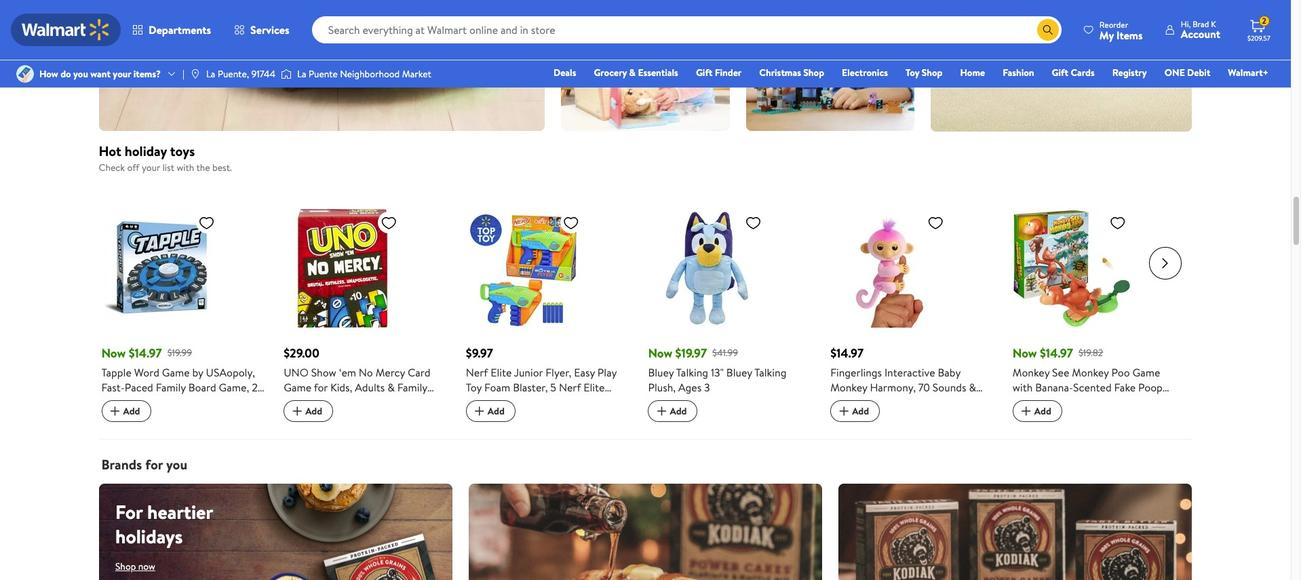 Task type: locate. For each thing, give the bounding box(es) containing it.
how do you want your items?
[[39, 67, 161, 81]]

you right do at the top left of the page
[[73, 67, 88, 81]]

toy right electronics link at the right top of the page
[[906, 66, 920, 79]]

product group containing $14.97
[[831, 182, 994, 425]]

2
[[1263, 15, 1267, 27], [252, 380, 258, 395]]

foam
[[485, 380, 511, 395]]

$19.97
[[676, 345, 707, 362]]

add to cart image down foam
[[472, 403, 488, 419]]

8
[[101, 395, 108, 410], [172, 395, 178, 410]]

night,
[[284, 395, 313, 410]]

family right travel
[[397, 380, 427, 395]]

add down banana-
[[1035, 405, 1052, 418]]

game inside $29.00 uno show 'em no mercy card game for kids, adults & family night, parties and travel
[[284, 380, 312, 395]]

2 now from the left
[[648, 345, 673, 362]]

add to cart image
[[107, 403, 123, 419], [289, 403, 305, 419], [472, 403, 488, 419], [654, 403, 670, 419], [1018, 403, 1035, 419]]

home
[[961, 66, 985, 79]]

2 $14.97 from the left
[[831, 345, 864, 362]]

1 vertical spatial 5
[[982, 410, 988, 425]]

1 family from the left
[[156, 380, 186, 395]]

6 add from the left
[[1035, 405, 1052, 418]]

nerf
[[466, 365, 488, 380], [559, 380, 581, 395]]

5 add button from the left
[[831, 400, 880, 422]]

gift
[[696, 66, 713, 79], [1052, 66, 1069, 79]]

darts
[[466, 395, 492, 410]]

0 horizontal spatial 2
[[252, 380, 258, 395]]

nerf right blaster, in the bottom of the page
[[559, 380, 581, 395]]

family left by on the bottom of page
[[156, 380, 186, 395]]

elite left junior
[[491, 365, 512, 380]]

cards
[[1071, 66, 1095, 79]]

add to cart image left parties
[[289, 403, 305, 419]]

add button for $9.97
[[466, 400, 516, 422]]

la
[[206, 67, 215, 81], [297, 67, 306, 81]]

2 add button from the left
[[284, 400, 333, 422]]

add to cart image left 4
[[1018, 403, 1035, 419]]

'em
[[339, 365, 356, 380]]

add down paced
[[123, 405, 140, 418]]

0 horizontal spatial your
[[113, 67, 131, 81]]

sounds
[[933, 380, 967, 395]]

talking down $19.97
[[676, 365, 709, 380]]

ages
[[679, 380, 702, 395], [146, 395, 170, 410]]

2 and from the left
[[350, 395, 367, 410]]

talking
[[676, 365, 709, 380], [755, 365, 787, 380]]

shop right christmas
[[804, 66, 825, 79]]

0 vertical spatial toy
[[906, 66, 920, 79]]

with
[[177, 161, 194, 174], [1013, 380, 1033, 395]]

$14.97 up word
[[129, 345, 162, 362]]

grocery & essentials
[[594, 66, 679, 79]]

no
[[359, 365, 373, 380]]

0 horizontal spatial toy
[[466, 380, 482, 395]]

1 horizontal spatial  image
[[281, 67, 292, 81]]

2 add from the left
[[305, 405, 322, 418]]

gift left "finder"
[[696, 66, 713, 79]]

best.
[[212, 161, 232, 174]]

1 vertical spatial you
[[166, 455, 187, 474]]

product group containing now $19.97
[[648, 182, 812, 423]]

0 horizontal spatial nerf
[[466, 365, 488, 380]]

gift finder link
[[690, 65, 748, 80]]

& right "adults"
[[388, 380, 395, 395]]

game
[[162, 365, 190, 380], [1133, 365, 1161, 380], [284, 380, 312, 395]]

lights
[[912, 395, 940, 410]]

0 horizontal spatial 5
[[551, 380, 557, 395]]

nerf down $9.97
[[466, 365, 488, 380]]

bluey
[[648, 365, 674, 380], [727, 365, 752, 380]]

bluey talking 13" bluey  talking plush, ages 3 image
[[648, 209, 767, 328]]

0 vertical spatial with
[[177, 161, 194, 174]]

1 horizontal spatial your
[[142, 161, 160, 174]]

ages right players
[[146, 395, 170, 410]]

clear search field text image
[[1021, 24, 1032, 35]]

5 add to cart image from the left
[[1018, 403, 1035, 419]]

with down toys
[[177, 161, 194, 174]]

now inside now $14.97 $19.99 tapple word game by usaopoly, fast-paced family board game, 2 - 8 players ages 8 and up
[[101, 345, 126, 362]]

la left puente,
[[206, 67, 215, 81]]

1 horizontal spatial with
[[1013, 380, 1033, 395]]

shop
[[804, 66, 825, 79], [922, 66, 943, 79]]

13"
[[711, 365, 724, 380]]

gift left cards
[[1052, 66, 1069, 79]]

2 shop from the left
[[922, 66, 943, 79]]

add to cart image down fast- on the bottom left
[[107, 403, 123, 419]]

for left kids
[[1013, 395, 1027, 410]]

elite right flyer,
[[584, 380, 605, 395]]

1 vertical spatial your
[[142, 161, 160, 174]]

1 horizontal spatial now
[[648, 345, 673, 362]]

now left $19.97
[[648, 345, 673, 362]]

0 horizontal spatial for
[[145, 455, 163, 474]]

1 horizontal spatial for
[[314, 380, 328, 395]]

0 horizontal spatial shop
[[804, 66, 825, 79]]

1 horizontal spatial 5
[[982, 410, 988, 425]]

product group
[[101, 182, 265, 423], [284, 182, 447, 423], [466, 182, 629, 423], [648, 182, 812, 423], [831, 182, 994, 425], [1013, 182, 1176, 423]]

5 left ')'
[[982, 410, 988, 425]]

$14.97 for now $14.97 $19.82 monkey see monkey poo game with banana-scented fake poop for kids 4
[[1040, 345, 1074, 362]]

1 $14.97 from the left
[[129, 345, 162, 362]]

departments button
[[121, 14, 223, 46]]

1 horizontal spatial ages
[[679, 380, 702, 395]]

5 right blaster, in the bottom of the page
[[551, 380, 557, 395]]

2 inside now $14.97 $19.99 tapple word game by usaopoly, fast-paced family board game, 2 - 8 players ages 8 and up
[[252, 380, 258, 395]]

5 inside $9.97 nerf elite junior flyer, easy play toy foam blaster, 5 nerf elite darts
[[551, 380, 557, 395]]

monkey down $19.82
[[1072, 365, 1109, 380]]

6 product group from the left
[[1013, 182, 1176, 423]]

3 add from the left
[[488, 405, 505, 418]]

bluey right 13" on the right of the page
[[727, 365, 752, 380]]

talking right 13" on the right of the page
[[755, 365, 787, 380]]

add to cart image down the plush,
[[654, 403, 670, 419]]

card
[[408, 365, 431, 380]]

add button for $29.00
[[284, 400, 333, 422]]

you for do
[[73, 67, 88, 81]]

2 la from the left
[[297, 67, 306, 81]]

$209.57
[[1248, 33, 1271, 43]]

christmas shop link
[[753, 65, 831, 80]]

0 horizontal spatial $14.97
[[129, 345, 162, 362]]

0 horizontal spatial monkey
[[831, 380, 868, 395]]

3 $14.97 from the left
[[1040, 345, 1074, 362]]

add button for $14.97
[[831, 400, 880, 422]]

1 and from the left
[[181, 395, 198, 410]]

1 horizontal spatial bluey
[[727, 365, 752, 380]]

usaopoly,
[[206, 365, 255, 380]]

registry link
[[1107, 65, 1153, 80]]

& right sounds
[[969, 380, 977, 395]]

toy left foam
[[466, 380, 482, 395]]

8 left players
[[101, 395, 108, 410]]

1 horizontal spatial $14.97
[[831, 345, 864, 362]]

 image for how
[[16, 65, 34, 83]]

toy shop link
[[900, 65, 949, 80]]

add to favorites list, fingerlings interactive baby monkey harmony, 70  sounds & reactions, heart lights up, fuzzy faux fur, reacts to touch (ages 5 ) image
[[928, 215, 944, 231]]

2 horizontal spatial monkey
[[1072, 365, 1109, 380]]

shop inside toy shop link
[[922, 66, 943, 79]]

0 vertical spatial you
[[73, 67, 88, 81]]

1 horizontal spatial and
[[350, 395, 367, 410]]

2 up $209.57
[[1263, 15, 1267, 27]]

reorder my items
[[1100, 19, 1143, 42]]

Walmart Site-Wide search field
[[312, 16, 1062, 43]]

70
[[919, 380, 930, 395]]

0 horizontal spatial bluey
[[648, 365, 674, 380]]

add to favorites list, monkey see monkey poo game with banana-scented fake poop for kids 4 image
[[1110, 215, 1126, 231]]

monkey inside $14.97 fingerlings interactive baby monkey harmony, 70  sounds & reactions, heart lights up, fuzzy faux fur, reacts to touch (ages 5 )
[[831, 380, 868, 395]]

faux
[[831, 410, 852, 425]]

2 add to cart image from the left
[[289, 403, 305, 419]]

$14.97 up see
[[1040, 345, 1074, 362]]

& right grocery
[[629, 66, 636, 79]]

search icon image
[[1043, 24, 1054, 35]]

game right the poo
[[1133, 365, 1161, 380]]

up
[[200, 395, 212, 410]]

0 horizontal spatial 8
[[101, 395, 108, 410]]

$41.99
[[713, 346, 738, 360]]

game inside "now $14.97 $19.82 monkey see monkey poo game with banana-scented fake poop for kids 4"
[[1133, 365, 1161, 380]]

6 add button from the left
[[1013, 400, 1063, 422]]

harmony,
[[870, 380, 916, 395]]

nerf elite junior flyer, easy play toy foam blaster, 5 nerf elite darts image
[[466, 209, 585, 328]]

add right faux
[[852, 405, 869, 418]]

1 horizontal spatial shop
[[922, 66, 943, 79]]

1 vertical spatial toy
[[466, 380, 482, 395]]

2 left -
[[252, 380, 258, 395]]

0 horizontal spatial gift
[[696, 66, 713, 79]]

reactions,
[[831, 395, 879, 410]]

items
[[1117, 27, 1143, 42]]

your right want
[[113, 67, 131, 81]]

1 horizontal spatial toy
[[906, 66, 920, 79]]

 image
[[16, 65, 34, 83], [281, 67, 292, 81]]

how
[[39, 67, 58, 81]]

1 add button from the left
[[101, 400, 151, 422]]

electronics
[[842, 66, 888, 79]]

christmas shop
[[760, 66, 825, 79]]

your down holiday
[[142, 161, 160, 174]]

shop for christmas shop
[[804, 66, 825, 79]]

2 horizontal spatial now
[[1013, 345, 1037, 362]]

off
[[127, 161, 140, 174]]

2 family from the left
[[397, 380, 427, 395]]

you right the brands
[[166, 455, 187, 474]]

1 bluey from the left
[[648, 365, 674, 380]]

4 add to cart image from the left
[[654, 403, 670, 419]]

now up banana-
[[1013, 345, 1037, 362]]

$14.97 inside now $14.97 $19.99 tapple word game by usaopoly, fast-paced family board game, 2 - 8 players ages 8 and up
[[129, 345, 162, 362]]

and
[[181, 395, 198, 410], [350, 395, 367, 410]]

0 vertical spatial 2
[[1263, 15, 1267, 27]]

your inside hot holiday toys check off your list with the best.
[[142, 161, 160, 174]]

for right the brands
[[145, 455, 163, 474]]

2 talking from the left
[[755, 365, 787, 380]]

deals
[[554, 66, 576, 79]]

now inside "now $14.97 $19.82 monkey see monkey poo game with banana-scented fake poop for kids 4"
[[1013, 345, 1037, 362]]

bluey left 3
[[648, 365, 674, 380]]

la left puente
[[297, 67, 306, 81]]

2 gift from the left
[[1052, 66, 1069, 79]]

3 add button from the left
[[466, 400, 516, 422]]

2 horizontal spatial &
[[969, 380, 977, 395]]

la puente neighborhood market
[[297, 67, 431, 81]]

3 add to cart image from the left
[[472, 403, 488, 419]]

see
[[1053, 365, 1070, 380]]

$14.97 inside "now $14.97 $19.82 monkey see monkey poo game with banana-scented fake poop for kids 4"
[[1040, 345, 1074, 362]]

add to cart image for $9.97
[[472, 403, 488, 419]]

1 horizontal spatial la
[[297, 67, 306, 81]]

1 horizontal spatial talking
[[755, 365, 787, 380]]

2 horizontal spatial $14.97
[[1040, 345, 1074, 362]]

91744
[[251, 67, 276, 81]]

family inside $29.00 uno show 'em no mercy card game for kids, adults & family night, parties and travel
[[397, 380, 427, 395]]

ages inside now $19.97 $41.99 bluey talking 13" bluey  talking plush, ages 3
[[679, 380, 702, 395]]

1 gift from the left
[[696, 66, 713, 79]]

adults
[[355, 380, 385, 395]]

walmart+
[[1229, 66, 1269, 79]]

1 vertical spatial 2
[[252, 380, 258, 395]]

 image right the 91744
[[281, 67, 292, 81]]

for left 'kids,'
[[314, 380, 328, 395]]

5
[[551, 380, 557, 395], [982, 410, 988, 425]]

1 8 from the left
[[101, 395, 108, 410]]

2 inside 2 $209.57
[[1263, 15, 1267, 27]]

2 product group from the left
[[284, 182, 447, 423]]

for inside $29.00 uno show 'em no mercy card game for kids, adults & family night, parties and travel
[[314, 380, 328, 395]]

touch
[[922, 410, 950, 425]]

3 now from the left
[[1013, 345, 1037, 362]]

0 horizontal spatial now
[[101, 345, 126, 362]]

blaster,
[[513, 380, 548, 395]]

now $14.97 $19.82 monkey see monkey poo game with banana-scented fake poop for kids 4
[[1013, 345, 1163, 410]]

game down $19.99
[[162, 365, 190, 380]]

0 horizontal spatial family
[[156, 380, 186, 395]]

toy
[[906, 66, 920, 79], [466, 380, 482, 395]]

monkey left see
[[1013, 365, 1050, 380]]

3 product group from the left
[[466, 182, 629, 423]]

0 horizontal spatial la
[[206, 67, 215, 81]]

 image
[[190, 69, 201, 79]]

0 vertical spatial 5
[[551, 380, 557, 395]]

add down the plush,
[[670, 405, 687, 418]]

0 horizontal spatial  image
[[16, 65, 34, 83]]

0 horizontal spatial you
[[73, 67, 88, 81]]

 image left how
[[16, 65, 34, 83]]

and left up
[[181, 395, 198, 410]]

gift inside 'link'
[[696, 66, 713, 79]]

0 horizontal spatial &
[[388, 380, 395, 395]]

toy inside toy shop link
[[906, 66, 920, 79]]

8 left board
[[172, 395, 178, 410]]

5 product group from the left
[[831, 182, 994, 425]]

5 add from the left
[[852, 405, 869, 418]]

game for now
[[1133, 365, 1161, 380]]

now $14.97 $19.99 tapple word game by usaopoly, fast-paced family board game, 2 - 8 players ages 8 and up
[[101, 345, 264, 410]]

la for la puente, 91744
[[206, 67, 215, 81]]

1 horizontal spatial 2
[[1263, 15, 1267, 27]]

fuzzy
[[961, 395, 987, 410]]

$14.97 up fingerlings
[[831, 345, 864, 362]]

now for now $19.97
[[648, 345, 673, 362]]

& inside $14.97 fingerlings interactive baby monkey harmony, 70  sounds & reactions, heart lights up, fuzzy faux fur, reacts to touch (ages 5 )
[[969, 380, 977, 395]]

walmart image
[[22, 19, 110, 41]]

4 product group from the left
[[648, 182, 812, 423]]

1 shop from the left
[[804, 66, 825, 79]]

1 horizontal spatial family
[[397, 380, 427, 395]]

market
[[402, 67, 431, 81]]

1 vertical spatial with
[[1013, 380, 1033, 395]]

shop inside christmas shop link
[[804, 66, 825, 79]]

1 horizontal spatial game
[[284, 380, 312, 395]]

hot holiday toys check off your list with the best.
[[99, 142, 232, 174]]

toy shop
[[906, 66, 943, 79]]

game down $29.00
[[284, 380, 312, 395]]

now inside now $19.97 $41.99 bluey talking 13" bluey  talking plush, ages 3
[[648, 345, 673, 362]]

0 horizontal spatial with
[[177, 161, 194, 174]]

board
[[188, 380, 216, 395]]

0 horizontal spatial and
[[181, 395, 198, 410]]

1 horizontal spatial 8
[[172, 395, 178, 410]]

monkey up add to cart icon
[[831, 380, 868, 395]]

family inside now $14.97 $19.99 tapple word game by usaopoly, fast-paced family board game, 2 - 8 players ages 8 and up
[[156, 380, 186, 395]]

0 horizontal spatial game
[[162, 365, 190, 380]]

ages left 3
[[679, 380, 702, 395]]

2 horizontal spatial game
[[1133, 365, 1161, 380]]

1 la from the left
[[206, 67, 215, 81]]

easy
[[574, 365, 595, 380]]

2 horizontal spatial for
[[1013, 395, 1027, 410]]

add down show
[[305, 405, 322, 418]]

you for for
[[166, 455, 187, 474]]

& inside $29.00 uno show 'em no mercy card game for kids, adults & family night, parties and travel
[[388, 380, 395, 395]]

|
[[183, 67, 184, 81]]

add down foam
[[488, 405, 505, 418]]

gift inside "link"
[[1052, 66, 1069, 79]]

fingerlings
[[831, 365, 882, 380]]

now up tapple
[[101, 345, 126, 362]]

with left banana-
[[1013, 380, 1033, 395]]

0 horizontal spatial ages
[[146, 395, 170, 410]]

up,
[[942, 395, 958, 410]]

1 horizontal spatial you
[[166, 455, 187, 474]]

and left travel
[[350, 395, 367, 410]]

0 horizontal spatial talking
[[676, 365, 709, 380]]

shop left home
[[922, 66, 943, 79]]

add button for now
[[1013, 400, 1063, 422]]

your
[[113, 67, 131, 81], [142, 161, 160, 174]]

1 horizontal spatial gift
[[1052, 66, 1069, 79]]

reorder
[[1100, 19, 1129, 30]]

1 now from the left
[[101, 345, 126, 362]]



Task type: vqa. For each thing, say whether or not it's contained in the screenshot.
Dot
no



Task type: describe. For each thing, give the bounding box(es) containing it.
fake
[[1115, 380, 1136, 395]]

game inside now $14.97 $19.99 tapple word game by usaopoly, fast-paced family board game, 2 - 8 players ages 8 and up
[[162, 365, 190, 380]]

check
[[99, 161, 125, 174]]

poo
[[1112, 365, 1130, 380]]

and inside $29.00 uno show 'em no mercy card game for kids, adults & family night, parties and travel
[[350, 395, 367, 410]]

registry
[[1113, 66, 1147, 79]]

brad
[[1193, 18, 1210, 30]]

add for $29.00
[[305, 405, 322, 418]]

gift finder
[[696, 66, 742, 79]]

kids,
[[331, 380, 352, 395]]

one debit
[[1165, 66, 1211, 79]]

do
[[61, 67, 71, 81]]

hi, brad k account
[[1181, 18, 1221, 41]]

toy inside $9.97 nerf elite junior flyer, easy play toy foam blaster, 5 nerf elite darts
[[466, 380, 482, 395]]

essentials
[[638, 66, 679, 79]]

for inside "now $14.97 $19.82 monkey see monkey poo game with banana-scented fake poop for kids 4"
[[1013, 395, 1027, 410]]

fashion
[[1003, 66, 1035, 79]]

$19.99
[[167, 346, 192, 360]]

gift for gift cards
[[1052, 66, 1069, 79]]

$29.00
[[284, 345, 319, 362]]

to
[[909, 410, 919, 425]]

list
[[163, 161, 174, 174]]

4 add button from the left
[[648, 400, 698, 422]]

fashion link
[[997, 65, 1041, 80]]

product group containing $29.00
[[284, 182, 447, 423]]

add to favorites list, tapple word game by usaopoly, fast-paced family board game, 2 - 8 players ages 8 and up image
[[199, 215, 215, 231]]

0 horizontal spatial elite
[[491, 365, 512, 380]]

and inside now $14.97 $19.99 tapple word game by usaopoly, fast-paced family board game, 2 - 8 players ages 8 and up
[[181, 395, 198, 410]]

players
[[110, 395, 144, 410]]

uno show 'em no mercy card game for kids, adults & family night, parties and travel image
[[284, 209, 403, 328]]

heart
[[882, 395, 909, 410]]

$9.97 nerf elite junior flyer, easy play toy foam blaster, 5 nerf elite darts
[[466, 345, 617, 410]]

$14.97 for now $14.97 $19.99 tapple word game by usaopoly, fast-paced family board game, 2 - 8 players ages 8 and up
[[129, 345, 162, 362]]

account
[[1181, 26, 1221, 41]]

Search search field
[[312, 16, 1062, 43]]

poop
[[1139, 380, 1163, 395]]

the
[[196, 161, 210, 174]]

1 add to cart image from the left
[[107, 403, 123, 419]]

plush,
[[648, 380, 676, 395]]

fast-
[[101, 380, 125, 395]]

)
[[990, 410, 994, 425]]

game for $29.00
[[284, 380, 312, 395]]

with inside hot holiday toys check off your list with the best.
[[177, 161, 194, 174]]

3
[[704, 380, 710, 395]]

ages inside now $14.97 $19.99 tapple word game by usaopoly, fast-paced family board game, 2 - 8 players ages 8 and up
[[146, 395, 170, 410]]

puente
[[309, 67, 338, 81]]

hi,
[[1181, 18, 1191, 30]]

1 horizontal spatial &
[[629, 66, 636, 79]]

one debit link
[[1159, 65, 1217, 80]]

(ages
[[952, 410, 979, 425]]

5 inside $14.97 fingerlings interactive baby monkey harmony, 70  sounds & reactions, heart lights up, fuzzy faux fur, reacts to touch (ages 5 )
[[982, 410, 988, 425]]

$29.00 uno show 'em no mercy card game for kids, adults & family night, parties and travel
[[284, 345, 431, 410]]

la for la puente neighborhood market
[[297, 67, 306, 81]]

grocery & essentials link
[[588, 65, 685, 80]]

1 horizontal spatial monkey
[[1013, 365, 1050, 380]]

grocery
[[594, 66, 627, 79]]

baby
[[938, 365, 961, 380]]

fingerlings interactive baby monkey harmony, 70  sounds & reactions, heart lights up, fuzzy faux fur, reacts to touch (ages 5 ) image
[[831, 209, 949, 328]]

parties
[[316, 395, 348, 410]]

gift for gift finder
[[696, 66, 713, 79]]

$14.97 fingerlings interactive baby monkey harmony, 70  sounds & reactions, heart lights up, fuzzy faux fur, reacts to touch (ages 5 )
[[831, 345, 994, 425]]

add to favorites list, bluey talking 13" bluey  talking plush, ages 3 image
[[745, 215, 762, 231]]

2 $209.57
[[1248, 15, 1271, 43]]

scented
[[1074, 380, 1112, 395]]

1 horizontal spatial elite
[[584, 380, 605, 395]]

home link
[[954, 65, 992, 80]]

$19.82
[[1079, 346, 1104, 360]]

4
[[1052, 395, 1058, 410]]

$14.97 inside $14.97 fingerlings interactive baby monkey harmony, 70  sounds & reactions, heart lights up, fuzzy faux fur, reacts to touch (ages 5 )
[[831, 345, 864, 362]]

paced
[[125, 380, 153, 395]]

 image for la
[[281, 67, 292, 81]]

junior
[[514, 365, 543, 380]]

shop for toy shop
[[922, 66, 943, 79]]

with inside "now $14.97 $19.82 monkey see monkey poo game with banana-scented fake poop for kids 4"
[[1013, 380, 1033, 395]]

add for $9.97
[[488, 405, 505, 418]]

want
[[90, 67, 111, 81]]

monkey see monkey poo game with banana-scented fake poop for kids 4 image
[[1013, 209, 1132, 328]]

add to favorites list, uno show 'em no mercy card game for kids, adults & family night, parties and travel image
[[381, 215, 397, 231]]

electronics link
[[836, 65, 894, 80]]

add to cart image
[[836, 403, 852, 419]]

4 add from the left
[[670, 405, 687, 418]]

la puente, 91744
[[206, 67, 276, 81]]

one
[[1165, 66, 1185, 79]]

play
[[598, 365, 617, 380]]

puente,
[[218, 67, 249, 81]]

tapple word game by usaopoly, fast-paced family board game, 2 - 8 players ages 8 and up image
[[101, 209, 220, 328]]

1 add from the left
[[123, 405, 140, 418]]

add to cart image for now
[[1018, 403, 1035, 419]]

word
[[134, 365, 159, 380]]

add for $14.97
[[852, 405, 869, 418]]

$9.97
[[466, 345, 493, 362]]

add for now
[[1035, 405, 1052, 418]]

mercy
[[376, 365, 405, 380]]

2 8 from the left
[[172, 395, 178, 410]]

next slide for hot holiday toys list image
[[1149, 247, 1182, 280]]

deals link
[[548, 65, 583, 80]]

reacts
[[875, 410, 907, 425]]

now for now $14.97
[[101, 345, 126, 362]]

gift cards
[[1052, 66, 1095, 79]]

christmas
[[760, 66, 801, 79]]

add to favorites list, nerf elite junior flyer, easy play toy foam blaster, 5 nerf elite darts image
[[563, 215, 579, 231]]

finder
[[715, 66, 742, 79]]

neighborhood
[[340, 67, 400, 81]]

1 horizontal spatial nerf
[[559, 380, 581, 395]]

brands
[[101, 455, 142, 474]]

add to cart image for $29.00
[[289, 403, 305, 419]]

brands for you
[[101, 455, 187, 474]]

services button
[[223, 14, 301, 46]]

gift cards link
[[1046, 65, 1101, 80]]

1 product group from the left
[[101, 182, 265, 423]]

now $19.97 $41.99 bluey talking 13" bluey  talking plush, ages 3
[[648, 345, 787, 395]]

1 talking from the left
[[676, 365, 709, 380]]

2 bluey from the left
[[727, 365, 752, 380]]

kids
[[1030, 395, 1049, 410]]

interactive
[[885, 365, 936, 380]]

debit
[[1188, 66, 1211, 79]]

my
[[1100, 27, 1114, 42]]

product group containing $9.97
[[466, 182, 629, 423]]

0 vertical spatial your
[[113, 67, 131, 81]]



